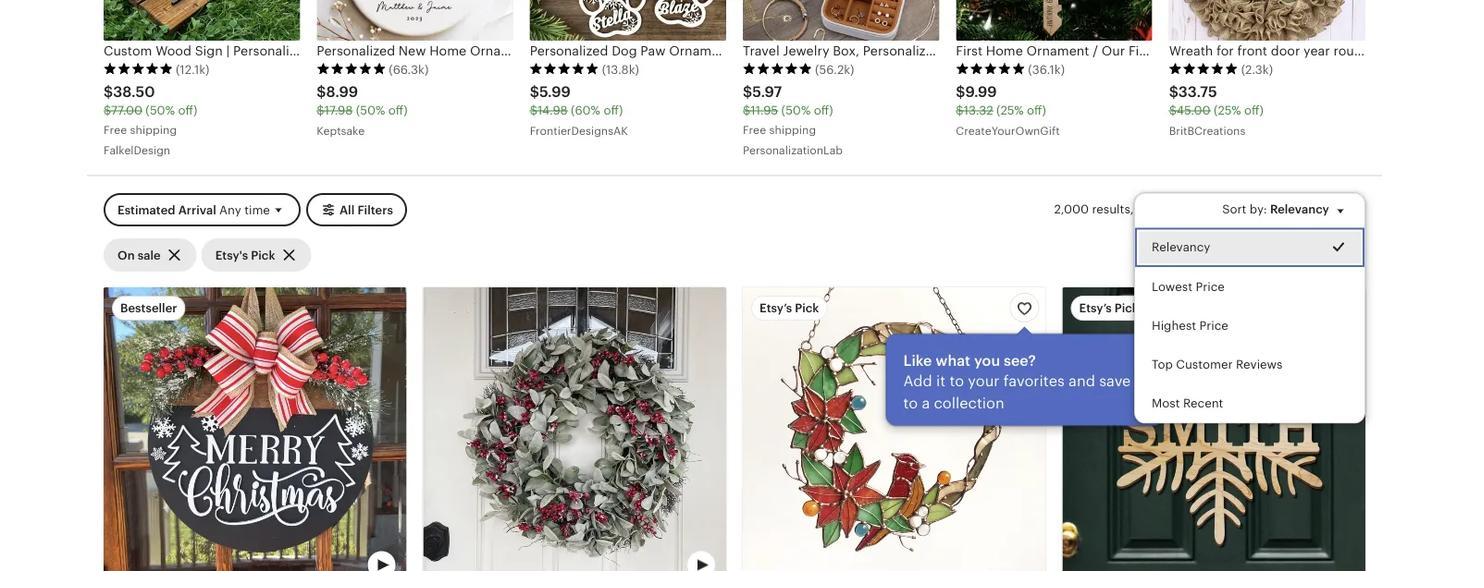 Task type: vqa. For each thing, say whether or not it's contained in the screenshot.
rightmost Relevancy
yes



Task type: locate. For each thing, give the bounding box(es) containing it.
(25% up the createyourowngift
[[996, 104, 1024, 118]]

1 etsy's pick from the left
[[760, 302, 819, 316]]

(56.2k)
[[815, 63, 854, 77]]

5 out of 5 stars image up 9.99 at the right of the page
[[956, 63, 1025, 76]]

0 horizontal spatial (25%
[[996, 104, 1024, 118]]

0 horizontal spatial (50%
[[146, 104, 175, 118]]

product video element
[[104, 288, 407, 572], [423, 288, 726, 572]]

$ up the createyourowngift
[[956, 104, 964, 118]]

on sale link
[[104, 239, 197, 272]]

off)
[[178, 104, 197, 118], [388, 104, 408, 118], [604, 104, 623, 118], [814, 104, 833, 118], [1027, 104, 1046, 118], [1244, 104, 1264, 118]]

(25% for 9.99
[[996, 104, 1024, 118]]

a
[[922, 395, 930, 412]]

5 out of 5 stars image for 38.50
[[104, 63, 173, 76]]

shipping inside $ 38.50 $ 77.00 (50% off) free shipping falkeldesign
[[130, 124, 177, 137]]

what
[[936, 353, 971, 370]]

2 horizontal spatial (50%
[[781, 104, 811, 118]]

off) inside the $ 5.97 $ 11.95 (50% off) free shipping personalizationlab
[[814, 104, 833, 118]]

results,
[[1092, 203, 1134, 217]]

free
[[104, 124, 127, 137], [743, 124, 766, 137]]

2 etsy's from the left
[[1079, 302, 1112, 316]]

shipping
[[130, 124, 177, 137], [769, 124, 816, 137]]

(25% inside '$ 33.75 $ 45.00 (25% off) britbcreations'
[[1214, 104, 1241, 118]]

red wreath flower bird suncatcher home decor nature ornament window wall hangings cling art stain glass image
[[743, 288, 1046, 572]]

all filters
[[339, 204, 393, 218]]

0 horizontal spatial product video element
[[104, 288, 407, 572]]

reviews
[[1236, 358, 1283, 372]]

$ up britbcreations
[[1169, 104, 1177, 118]]

2 etsy's pick from the left
[[1079, 302, 1139, 316]]

createyourowngift
[[956, 126, 1060, 138]]

1 horizontal spatial (25%
[[1214, 104, 1241, 118]]

1 horizontal spatial (50%
[[356, 104, 385, 118]]

1 (25% from the left
[[996, 104, 1024, 118]]

free for 5.97
[[743, 124, 766, 137]]

1 horizontal spatial etsy's pick
[[1079, 302, 1139, 316]]

off) down (66.3k)
[[388, 104, 408, 118]]

2 (50% from the left
[[356, 104, 385, 118]]

britbcreations
[[1169, 126, 1246, 138]]

pick
[[251, 249, 275, 263], [795, 302, 819, 316], [1115, 302, 1139, 316]]

etsy's pick for second etsy's pick link from left
[[1079, 302, 1139, 316]]

1 shipping from the left
[[130, 124, 177, 137]]

to left a
[[903, 395, 918, 412]]

1 vertical spatial price
[[1200, 319, 1229, 333]]

5 out of 5 stars image up '5.99'
[[530, 63, 599, 76]]

8.99
[[326, 84, 358, 101]]

(50% down 38.50
[[146, 104, 175, 118]]

and
[[1069, 373, 1095, 390]]

most recent link
[[1135, 385, 1365, 424]]

6 5 out of 5 stars image from the left
[[1169, 63, 1239, 76]]

(36.1k)
[[1028, 63, 1065, 77]]

5 off) from the left
[[1027, 104, 1046, 118]]

(13.8k)
[[602, 63, 639, 77]]

0 horizontal spatial free
[[104, 124, 127, 137]]

(50% for 5.97
[[781, 104, 811, 118]]

5 out of 5 stars image up 38.50
[[104, 63, 173, 76]]

off) down (12.1k)
[[178, 104, 197, 118]]

relevancy down ads
[[1152, 241, 1210, 255]]

menu
[[1134, 194, 1366, 425]]

1 vertical spatial to
[[903, 395, 918, 412]]

2 (25% from the left
[[1214, 104, 1241, 118]]

1 5 out of 5 stars image from the left
[[104, 63, 173, 76]]

keptsake
[[317, 126, 365, 138]]

off) for 38.50
[[178, 104, 197, 118]]

(2.3k)
[[1241, 63, 1273, 77]]

(50% inside "$ 8.99 $ 17.98 (50% off) keptsake"
[[356, 104, 385, 118]]

5 out of 5 stars image up 5.97
[[743, 63, 812, 76]]

any
[[219, 204, 241, 218]]

relevancy
[[1270, 203, 1329, 217], [1152, 241, 1210, 255]]

1 product video element from the left
[[104, 288, 407, 572]]

5 out of 5 stars image for 8.99
[[317, 63, 386, 76]]

1 horizontal spatial etsy's
[[1079, 302, 1112, 316]]

price right lowest
[[1196, 280, 1225, 294]]

save
[[1099, 373, 1131, 390]]

0 horizontal spatial etsy's pick
[[760, 302, 819, 316]]

time
[[244, 204, 270, 218]]

(50% inside the $ 5.97 $ 11.95 (50% off) free shipping personalizationlab
[[781, 104, 811, 118]]

(50% right 11.95
[[781, 104, 811, 118]]

6 off) from the left
[[1244, 104, 1264, 118]]

free for 38.50
[[104, 124, 127, 137]]

2,000 results, with ads
[[1054, 203, 1185, 217]]

0 horizontal spatial relevancy
[[1152, 241, 1210, 255]]

3 5 out of 5 stars image from the left
[[530, 63, 599, 76]]

2 shipping from the left
[[769, 124, 816, 137]]

1 horizontal spatial free
[[743, 124, 766, 137]]

etsy's pick
[[760, 302, 819, 316], [1079, 302, 1139, 316]]

1 (50% from the left
[[146, 104, 175, 118]]

etsy's pick link
[[743, 288, 1046, 572], [1063, 288, 1366, 572]]

0 horizontal spatial pick
[[251, 249, 275, 263]]

0 vertical spatial relevancy
[[1270, 203, 1329, 217]]

$
[[104, 84, 113, 101], [317, 84, 326, 101], [530, 84, 539, 101], [743, 84, 752, 101], [956, 84, 965, 101], [1169, 84, 1179, 101], [104, 104, 111, 118], [317, 104, 324, 118], [530, 104, 538, 118], [743, 104, 751, 118], [956, 104, 964, 118], [1169, 104, 1177, 118]]

free down "77.00"
[[104, 124, 127, 137]]

add
[[903, 373, 932, 390]]

$ up 13.32
[[956, 84, 965, 101]]

3 off) from the left
[[604, 104, 623, 118]]

2 5 out of 5 stars image from the left
[[317, 63, 386, 76]]

1 horizontal spatial shipping
[[769, 124, 816, 137]]

4 5 out of 5 stars image from the left
[[743, 63, 812, 76]]

2 product video element from the left
[[423, 288, 726, 572]]

shipping up falkeldesign
[[130, 124, 177, 137]]

off) inside $ 5.99 $ 14.98 (60% off) frontierdesignsak
[[604, 104, 623, 118]]

etsy's
[[760, 302, 792, 316], [1079, 302, 1112, 316]]

off) down (56.2k)
[[814, 104, 833, 118]]

free inside $ 38.50 $ 77.00 (50% off) free shipping falkeldesign
[[104, 124, 127, 137]]

ads
[[1164, 203, 1185, 217]]

1 horizontal spatial product video element
[[423, 288, 726, 572]]

off) inside the $ 9.99 $ 13.32 (25% off) createyourowngift
[[1027, 104, 1046, 118]]

0 horizontal spatial etsy's
[[760, 302, 792, 316]]

to right it
[[950, 373, 964, 390]]

(50% right 17.98
[[356, 104, 385, 118]]

personalized dog paw ornament | custom pet christmas ornament | animal 2023 ornament image
[[530, 0, 726, 41]]

1 horizontal spatial etsy's pick link
[[1063, 288, 1366, 572]]

0 horizontal spatial shipping
[[130, 124, 177, 137]]

first home ornament / our first christmas / new home gift / housewarming gift / christmas ornament / first home gift / wood key ornament image
[[956, 0, 1152, 41]]

(50%
[[146, 104, 175, 118], [356, 104, 385, 118], [781, 104, 811, 118]]

shipping inside the $ 5.97 $ 11.95 (50% off) free shipping personalizationlab
[[769, 124, 816, 137]]

all
[[339, 204, 355, 218]]

price for lowest price
[[1196, 280, 1225, 294]]

off) inside $ 38.50 $ 77.00 (50% off) free shipping falkeldesign
[[178, 104, 197, 118]]

(25%
[[996, 104, 1024, 118], [1214, 104, 1241, 118]]

$ up "keptsake"
[[317, 104, 324, 118]]

off) inside '$ 33.75 $ 45.00 (25% off) britbcreations'
[[1244, 104, 1264, 118]]

off) right '(60%'
[[604, 104, 623, 118]]

0 vertical spatial to
[[950, 373, 964, 390]]

relevancy right by:
[[1270, 203, 1329, 217]]

5 out of 5 stars image
[[104, 63, 173, 76], [317, 63, 386, 76], [530, 63, 599, 76], [743, 63, 812, 76], [956, 63, 1025, 76], [1169, 63, 1239, 76]]

off) inside "$ 8.99 $ 17.98 (50% off) keptsake"
[[388, 104, 408, 118]]

etsy's pick link
[[201, 239, 311, 272]]

(25% up britbcreations
[[1214, 104, 1241, 118]]

$ 5.99 $ 14.98 (60% off) frontierdesignsak
[[530, 84, 628, 138]]

wreath for front door year round, burlap wreath with initial, personalized gift, for fall, farmhouse, housewarming wedding, outdoor decor image
[[1169, 0, 1366, 41]]

price up top customer reviews
[[1200, 319, 1229, 333]]

13.32
[[964, 104, 993, 118]]

45.00
[[1177, 104, 1211, 118]]

0 horizontal spatial to
[[903, 395, 918, 412]]

2 horizontal spatial pick
[[1115, 302, 1139, 316]]

off) down (2.3k)
[[1244, 104, 1264, 118]]

2 off) from the left
[[388, 104, 408, 118]]

0 vertical spatial price
[[1196, 280, 1225, 294]]

by:
[[1250, 203, 1267, 217]]

highest
[[1152, 319, 1196, 333]]

5 out of 5 stars image up 8.99
[[317, 63, 386, 76]]

on sale
[[118, 249, 161, 263]]

shipping up personalizationlab
[[769, 124, 816, 137]]

$ up falkeldesign
[[104, 104, 111, 118]]

tooltip
[[886, 330, 1163, 427]]

0 horizontal spatial etsy's pick link
[[743, 288, 1046, 572]]

etsy's for second etsy's pick link from left
[[1079, 302, 1112, 316]]

highest price link
[[1135, 307, 1365, 346]]

frosted red berries and lambs ear christmas holiday wreath for front door, rustic farmhouse wall decor, christmas gift for home, with ribbon image
[[423, 288, 726, 572]]

2 free from the left
[[743, 124, 766, 137]]

1 etsy's from the left
[[760, 302, 792, 316]]

free down 11.95
[[743, 124, 766, 137]]

4 off) from the left
[[814, 104, 833, 118]]

(60%
[[571, 104, 600, 118]]

1 vertical spatial relevancy
[[1152, 241, 1210, 255]]

arrival
[[178, 204, 216, 218]]

off) for 33.75
[[1244, 104, 1264, 118]]

1 free from the left
[[104, 124, 127, 137]]

like what you see? add it to your favorites and save to a collection
[[903, 353, 1131, 412]]

(50% inside $ 38.50 $ 77.00 (50% off) free shipping falkeldesign
[[146, 104, 175, 118]]

free inside the $ 5.97 $ 11.95 (50% off) free shipping personalizationlab
[[743, 124, 766, 137]]

product video element for frosted red berries and lambs ear christmas holiday wreath for front door, rustic farmhouse wall decor, christmas gift for home, with ribbon image
[[423, 288, 726, 572]]

1 horizontal spatial pick
[[795, 302, 819, 316]]

(25% inside the $ 9.99 $ 13.32 (25% off) createyourowngift
[[996, 104, 1024, 118]]

$ 9.99 $ 13.32 (25% off) createyourowngift
[[956, 84, 1060, 138]]

5 out of 5 stars image up 33.75 in the top right of the page
[[1169, 63, 1239, 76]]

bestseller link
[[104, 288, 407, 572]]

5 5 out of 5 stars image from the left
[[956, 63, 1025, 76]]

on
[[118, 249, 135, 263]]

customer
[[1176, 358, 1233, 372]]

price
[[1196, 280, 1225, 294], [1200, 319, 1229, 333]]

off) up the createyourowngift
[[1027, 104, 1046, 118]]

3 (50% from the left
[[781, 104, 811, 118]]

1 off) from the left
[[178, 104, 197, 118]]

christmas front door decor | front door hanger | wood door hanger | christmas wreath image
[[104, 288, 407, 572]]

$ up 17.98
[[317, 84, 326, 101]]

to
[[950, 373, 964, 390], [903, 395, 918, 412]]



Task type: describe. For each thing, give the bounding box(es) containing it.
etsy's pick for second etsy's pick link from right
[[760, 302, 819, 316]]

14.98
[[538, 104, 568, 118]]

recent
[[1183, 397, 1223, 411]]

1 horizontal spatial relevancy
[[1270, 203, 1329, 217]]

5 out of 5 stars image for 9.99
[[956, 63, 1025, 76]]

$ up 45.00
[[1169, 84, 1179, 101]]

38.50
[[113, 84, 155, 101]]

estimated arrival any time
[[118, 204, 270, 218]]

lowest price link
[[1135, 268, 1365, 307]]

$ up personalizationlab
[[743, 104, 751, 118]]

product video element for christmas front door decor | front door hanger | wood door hanger | christmas wreath image
[[104, 288, 407, 572]]

price for highest price
[[1200, 319, 1229, 333]]

$ up '14.98'
[[530, 84, 539, 101]]

highest price
[[1152, 319, 1229, 333]]

falkeldesign
[[104, 144, 170, 157]]

favorites
[[1004, 373, 1065, 390]]

off) for 5.97
[[814, 104, 833, 118]]

11.95
[[751, 104, 778, 118]]

most
[[1152, 397, 1180, 411]]

etsy's pick
[[215, 249, 275, 263]]

menu containing relevancy
[[1134, 194, 1366, 425]]

it
[[936, 373, 946, 390]]

5.97
[[752, 84, 782, 101]]

top customer reviews link
[[1135, 346, 1365, 385]]

sort by: relevancy
[[1222, 203, 1329, 217]]

5 out of 5 stars image for 33.75
[[1169, 63, 1239, 76]]

sale
[[138, 249, 161, 263]]

1 horizontal spatial to
[[950, 373, 964, 390]]

$ up frontierdesignsak in the top left of the page
[[530, 104, 538, 118]]

pick for 'snowflake door hanger, christmas decor, christmas decorations, holiday decor, farmhouse christmas, rustic christmas, holiday door hanger' image
[[1115, 302, 1139, 316]]

$ up 11.95
[[743, 84, 752, 101]]

filters
[[357, 204, 393, 218]]

5 out of 5 stars image for 5.97
[[743, 63, 812, 76]]

pick for red wreath flower bird suncatcher home decor nature ornament window wall hangings cling art stain glass image
[[795, 302, 819, 316]]

5 out of 5 stars image for 5.99
[[530, 63, 599, 76]]

relevancy link
[[1135, 229, 1365, 268]]

all filters button
[[306, 194, 407, 227]]

9.99
[[965, 84, 997, 101]]

frontierdesignsak
[[530, 126, 628, 138]]

custom wood sign | personalized family name sign | last name pallet sign | wedding gift | home wall decor | anniversary gift image
[[104, 0, 300, 41]]

top
[[1152, 358, 1173, 372]]

collection
[[934, 395, 1004, 412]]

2,000
[[1054, 203, 1089, 217]]

1 etsy's pick link from the left
[[743, 288, 1046, 572]]

tooltip containing like what you see?
[[886, 330, 1163, 427]]

$ 8.99 $ 17.98 (50% off) keptsake
[[317, 84, 408, 138]]

travel jewelry box, personalized gifts for her, christmas gifts, engraved jewelry case, birthday gifts for women, leather jewelry organizer image
[[743, 0, 939, 41]]

shipping for 38.50
[[130, 124, 177, 137]]

relevancy inside menu
[[1152, 241, 1210, 255]]

personalizationlab
[[743, 144, 843, 157]]

like
[[903, 353, 932, 370]]

sort
[[1222, 203, 1247, 217]]

$ 33.75 $ 45.00 (25% off) britbcreations
[[1169, 84, 1264, 138]]

most recent
[[1152, 397, 1223, 411]]

2 etsy's pick link from the left
[[1063, 288, 1366, 572]]

bestseller
[[120, 302, 177, 316]]

77.00
[[111, 104, 142, 118]]

lowest price
[[1152, 280, 1225, 294]]

33.75
[[1179, 84, 1217, 101]]

5.99
[[539, 84, 571, 101]]

etsy's for second etsy's pick link from right
[[760, 302, 792, 316]]

you
[[974, 353, 1000, 370]]

(66.3k)
[[389, 63, 429, 77]]

17.98
[[324, 104, 353, 118]]

see?
[[1004, 353, 1036, 370]]

(12.1k)
[[176, 63, 210, 77]]

personalized new home ornament - new home christmas ornament - wreath new house ornament image
[[317, 0, 513, 41]]

$ up "77.00"
[[104, 84, 113, 101]]

with
[[1136, 203, 1160, 217]]

your
[[968, 373, 1000, 390]]

lowest
[[1152, 280, 1193, 294]]

snowflake door hanger, christmas decor, christmas decorations, holiday decor, farmhouse christmas, rustic christmas, holiday door hanger image
[[1063, 288, 1366, 572]]

(50% for 8.99
[[356, 104, 385, 118]]

etsy's
[[215, 249, 248, 263]]

off) for 8.99
[[388, 104, 408, 118]]

$ 38.50 $ 77.00 (50% off) free shipping falkeldesign
[[104, 84, 197, 157]]

off) for 5.99
[[604, 104, 623, 118]]

estimated
[[118, 204, 175, 218]]

off) for 9.99
[[1027, 104, 1046, 118]]

top customer reviews
[[1152, 358, 1283, 372]]

(25% for 33.75
[[1214, 104, 1241, 118]]

(50% for 38.50
[[146, 104, 175, 118]]

shipping for 5.97
[[769, 124, 816, 137]]

$ 5.97 $ 11.95 (50% off) free shipping personalizationlab
[[743, 84, 843, 157]]



